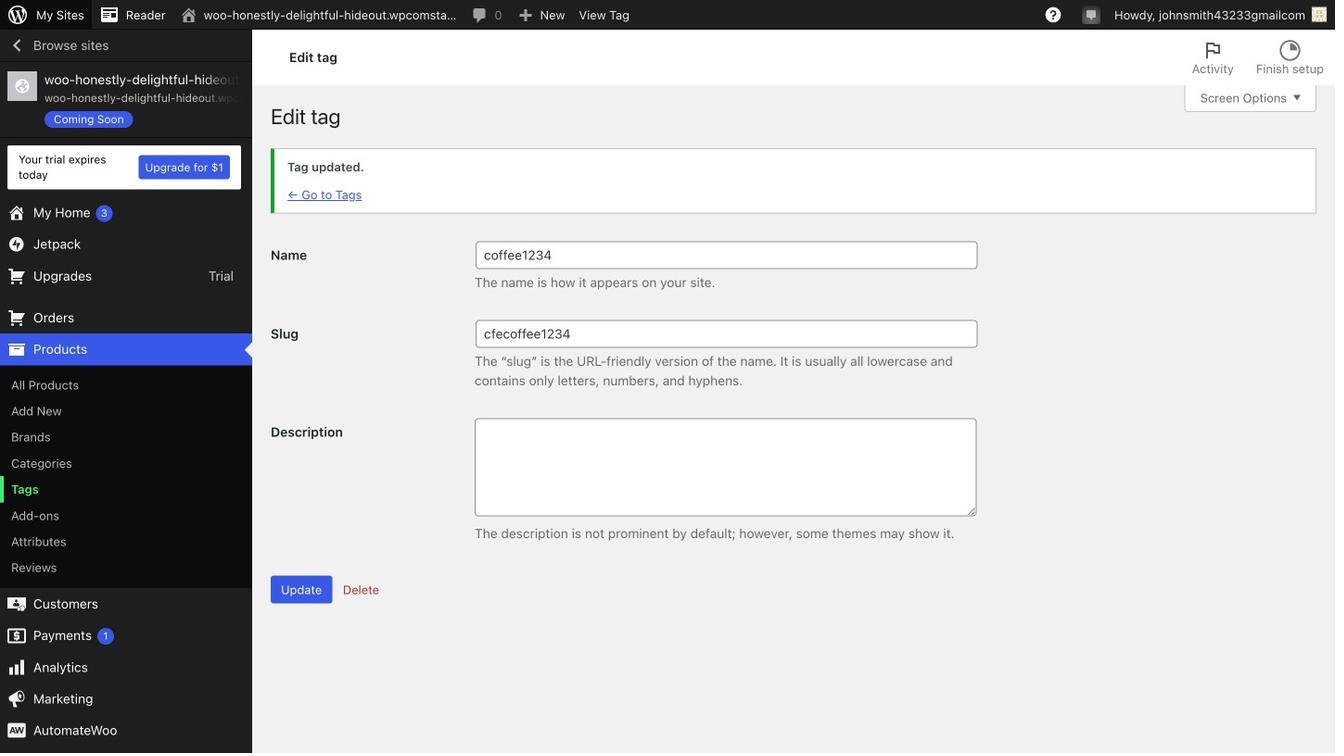 Task type: describe. For each thing, give the bounding box(es) containing it.
notification image
[[1084, 6, 1099, 21]]

main menu navigation
[[0, 30, 252, 754]]



Task type: vqa. For each thing, say whether or not it's contained in the screenshot.
m 'number field'
no



Task type: locate. For each thing, give the bounding box(es) containing it.
toolbar navigation
[[0, 0, 1335, 33]]

None submit
[[271, 576, 332, 604]]

None text field
[[475, 419, 977, 517]]

None text field
[[476, 241, 978, 269], [476, 320, 978, 348], [476, 241, 978, 269], [476, 320, 978, 348]]

tab list
[[1181, 30, 1335, 85]]



